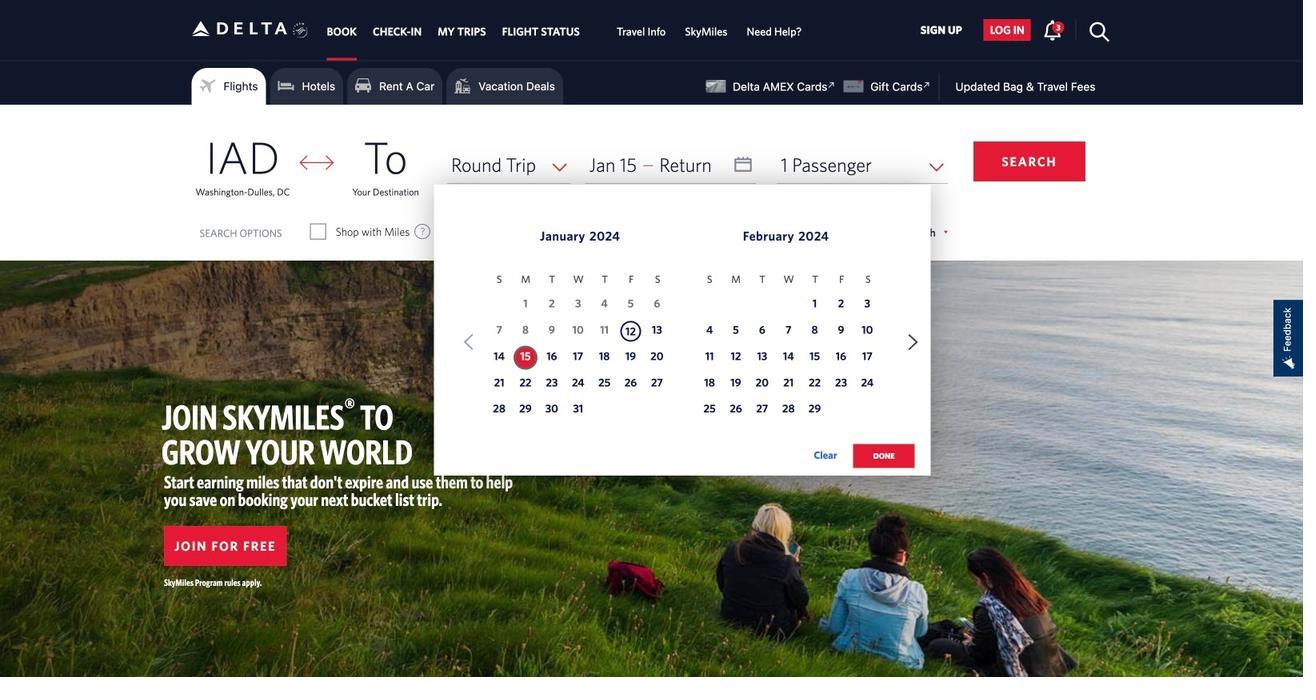 Task type: vqa. For each thing, say whether or not it's contained in the screenshot.
'Get To Know Skymiles'
no



Task type: describe. For each thing, give the bounding box(es) containing it.
2 this link opens another site in a new window that may not follow the same accessibility policies as delta air lines. image from the left
[[920, 78, 935, 93]]

delta air lines image
[[192, 4, 288, 53]]

1 this link opens another site in a new window that may not follow the same accessibility policies as delta air lines. image from the left
[[824, 78, 840, 93]]



Task type: locate. For each thing, give the bounding box(es) containing it.
tab panel
[[0, 105, 1303, 485]]

tab list
[[319, 0, 812, 60]]

1 horizontal spatial this link opens another site in a new window that may not follow the same accessibility policies as delta air lines. image
[[920, 78, 935, 93]]

None checkbox
[[311, 224, 325, 240], [597, 224, 611, 240], [311, 224, 325, 240], [597, 224, 611, 240]]

None text field
[[585, 146, 756, 184]]

0 horizontal spatial this link opens another site in a new window that may not follow the same accessibility policies as delta air lines. image
[[824, 78, 840, 93]]

skyteam image
[[293, 5, 308, 55]]

None field
[[447, 146, 571, 184], [777, 146, 948, 184], [447, 146, 571, 184], [777, 146, 948, 184]]

this link opens another site in a new window that may not follow the same accessibility policies as delta air lines. image
[[824, 78, 840, 93], [920, 78, 935, 93]]

calendar expanded, use arrow keys to select date application
[[434, 185, 931, 485]]



